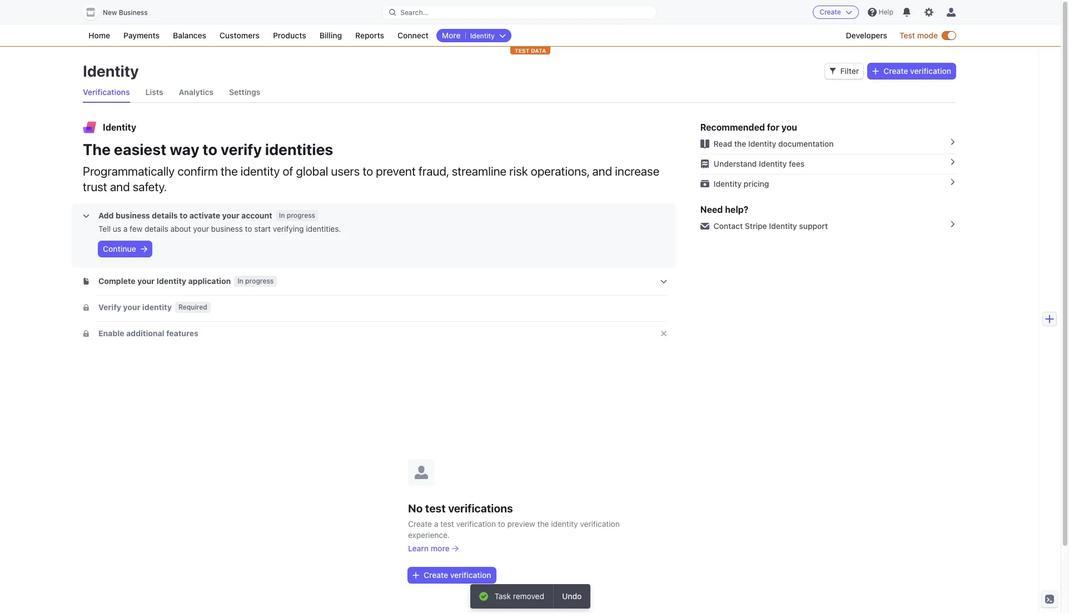 Task type: describe. For each thing, give the bounding box(es) containing it.
products
[[273, 31, 306, 40]]

products link
[[267, 29, 312, 42]]

svg image for continue
[[141, 246, 147, 253]]

programmatically
[[83, 164, 175, 179]]

learn more link
[[408, 543, 631, 554]]

lists
[[145, 87, 163, 97]]

the inside create a test verification to preview the identity verification experience.
[[538, 519, 549, 529]]

reports
[[355, 31, 384, 40]]

test data
[[515, 47, 546, 54]]

new business button
[[83, 4, 159, 20]]

svg image for create verification
[[413, 572, 419, 579]]

safety.
[[133, 180, 167, 194]]

identity inside the easiest way to verify identities programmatically confirm the identity of global users to prevent fraud, streamline risk operations, and increase trust and safety.
[[241, 164, 280, 179]]

easiest
[[114, 140, 167, 159]]

identity inside create a test verification to preview the identity verification experience.
[[551, 519, 578, 529]]

1 vertical spatial business
[[211, 224, 243, 234]]

documentation
[[779, 139, 834, 148]]

recommended for you
[[701, 122, 798, 132]]

us
[[113, 224, 121, 234]]

identities
[[265, 140, 333, 159]]

billing link
[[314, 29, 348, 42]]

notifications image
[[903, 8, 912, 17]]

1 horizontal spatial create verification link
[[868, 63, 956, 79]]

identity up the easiest
[[103, 122, 136, 132]]

identity down understand
[[714, 179, 742, 189]]

filter button
[[825, 63, 864, 79]]

to left start
[[245, 224, 252, 234]]

add business details to activate your account button
[[83, 210, 275, 221]]

preview
[[508, 519, 536, 529]]

in progress for complete your identity application
[[238, 277, 274, 285]]

in for complete your identity application
[[238, 277, 243, 285]]

verifications
[[448, 502, 513, 515]]

undo button
[[553, 585, 591, 609]]

add business details to activate your account
[[98, 211, 272, 220]]

contact stripe identity support link
[[696, 216, 956, 236]]

search…
[[401, 8, 429, 16]]

create button
[[813, 6, 859, 19]]

a inside create a test verification to preview the identity verification experience.
[[434, 519, 438, 529]]

analytics link
[[179, 82, 214, 102]]

identity up verifications at left top
[[83, 62, 139, 80]]

new business
[[103, 8, 148, 17]]

payments
[[124, 31, 160, 40]]

the easiest way to verify identities programmatically confirm the identity of global users to prevent fraud, streamline risk operations, and increase trust and safety.
[[83, 140, 660, 194]]

identity pricing link
[[696, 174, 956, 194]]

new
[[103, 8, 117, 17]]

contact
[[714, 221, 743, 231]]

create down the test
[[884, 66, 909, 76]]

to right the users
[[363, 164, 373, 179]]

fraud,
[[419, 164, 449, 179]]

settings link
[[229, 82, 260, 102]]

1 vertical spatial create verification
[[424, 570, 491, 580]]

users
[[331, 164, 360, 179]]

required
[[179, 303, 207, 311]]

the inside the easiest way to verify identities programmatically confirm the identity of global users to prevent fraud, streamline risk operations, and increase trust and safety.
[[221, 164, 238, 179]]

0 vertical spatial create verification
[[884, 66, 952, 76]]

home link
[[83, 29, 116, 42]]

removed
[[513, 592, 544, 601]]

more
[[431, 544, 450, 553]]

identity right stripe
[[769, 221, 797, 231]]

about
[[170, 224, 191, 234]]

balances link
[[167, 29, 212, 42]]

experience.
[[408, 530, 450, 540]]

need help?
[[701, 205, 749, 215]]

contact stripe identity support
[[714, 221, 828, 231]]

the inside 'link'
[[735, 139, 747, 148]]

for
[[767, 122, 780, 132]]

to up the confirm
[[203, 140, 217, 159]]

operations,
[[531, 164, 590, 179]]

identity pricing
[[714, 179, 769, 189]]

in progress for add business details to activate your account
[[279, 211, 315, 220]]

tell
[[98, 224, 111, 234]]

create a test verification to preview the identity verification experience.
[[408, 519, 620, 540]]

enable
[[98, 329, 124, 338]]

read
[[714, 139, 733, 148]]

task removed alert dialog
[[470, 585, 591, 609]]

customers link
[[214, 29, 265, 42]]

verifications link
[[83, 82, 130, 102]]

identity down the read the identity documentation
[[759, 159, 787, 169]]

identity right more
[[470, 32, 495, 40]]

understand identity fees
[[714, 159, 805, 169]]

read the identity documentation link
[[696, 134, 956, 154]]

progress for add business details to activate your account
[[287, 211, 315, 220]]

help button
[[864, 3, 898, 21]]

svg image for complete your identity application
[[83, 278, 90, 285]]

verify
[[221, 140, 262, 159]]

identities.
[[306, 224, 341, 234]]

no
[[408, 502, 423, 515]]

test mode
[[900, 31, 938, 40]]

understand
[[714, 159, 757, 169]]

svg image for add business details to activate your account
[[83, 212, 90, 219]]

verifications
[[83, 87, 130, 97]]

developers
[[846, 31, 888, 40]]

start
[[254, 224, 271, 234]]

business
[[119, 8, 148, 17]]

connect link
[[392, 29, 434, 42]]

prevent
[[376, 164, 416, 179]]



Task type: locate. For each thing, give the bounding box(es) containing it.
0 vertical spatial a
[[123, 224, 128, 234]]

test
[[515, 47, 530, 54]]

1 horizontal spatial the
[[538, 519, 549, 529]]

1 horizontal spatial create verification
[[884, 66, 952, 76]]

create verification link down the test
[[868, 63, 956, 79]]

1 vertical spatial progress
[[245, 277, 274, 285]]

details right few
[[145, 224, 168, 234]]

learn more
[[408, 544, 450, 553]]

create down more
[[424, 570, 448, 580]]

2 vertical spatial identity
[[551, 519, 578, 529]]

identity down complete your identity application dropdown button
[[142, 303, 172, 312]]

test right no
[[425, 502, 446, 515]]

0 horizontal spatial in progress
[[238, 277, 274, 285]]

connect
[[398, 31, 429, 40]]

create verification link down more
[[408, 568, 496, 583]]

1 horizontal spatial business
[[211, 224, 243, 234]]

0 horizontal spatial progress
[[245, 277, 274, 285]]

to up about
[[180, 211, 188, 220]]

test
[[425, 502, 446, 515], [441, 519, 454, 529]]

help
[[879, 8, 894, 16]]

1 horizontal spatial a
[[434, 519, 438, 529]]

pricing
[[744, 179, 769, 189]]

your up verify your identity
[[137, 276, 155, 286]]

fees
[[789, 159, 805, 169]]

svg image inside continue link
[[141, 246, 147, 253]]

few
[[130, 224, 143, 234]]

create up developers link
[[820, 8, 841, 16]]

svg image left add
[[83, 212, 90, 219]]

Search… search field
[[383, 5, 656, 19]]

balances
[[173, 31, 206, 40]]

global
[[296, 164, 328, 179]]

the right preview
[[538, 519, 549, 529]]

progress right "application"
[[245, 277, 274, 285]]

complete
[[98, 276, 136, 286]]

recommended
[[701, 122, 765, 132]]

svg image down few
[[141, 246, 147, 253]]

a right us
[[123, 224, 128, 234]]

to inside "dropdown button"
[[180, 211, 188, 220]]

svg image for filter
[[830, 68, 836, 75]]

1 vertical spatial and
[[110, 180, 130, 194]]

way
[[170, 140, 199, 159]]

1 vertical spatial create verification link
[[408, 568, 496, 583]]

the
[[735, 139, 747, 148], [221, 164, 238, 179], [538, 519, 549, 529]]

test
[[900, 31, 915, 40]]

continue link
[[98, 241, 152, 257]]

identity right preview
[[551, 519, 578, 529]]

1 horizontal spatial in
[[279, 211, 285, 220]]

0 vertical spatial details
[[152, 211, 178, 220]]

need
[[701, 205, 723, 215]]

svg image left filter
[[830, 68, 836, 75]]

and
[[593, 164, 612, 179], [110, 180, 130, 194]]

0 vertical spatial identity
[[241, 164, 280, 179]]

create verification down more
[[424, 570, 491, 580]]

your down activate
[[193, 224, 209, 234]]

details inside "dropdown button"
[[152, 211, 178, 220]]

0 horizontal spatial and
[[110, 180, 130, 194]]

developers link
[[841, 29, 893, 42]]

0 horizontal spatial a
[[123, 224, 128, 234]]

analytics
[[179, 87, 214, 97]]

no test verifications
[[408, 502, 513, 515]]

in up verifying on the left top
[[279, 211, 285, 220]]

application
[[188, 276, 231, 286]]

a up experience.
[[434, 519, 438, 529]]

svg image inside complete your identity application dropdown button
[[83, 278, 90, 285]]

0 vertical spatial in progress
[[279, 211, 315, 220]]

0 horizontal spatial create verification link
[[408, 568, 496, 583]]

svg image left enable on the left of page
[[83, 330, 90, 337]]

business inside the "add business details to activate your account" "dropdown button"
[[116, 211, 150, 220]]

your up 'tell us a few details about your business to start verifying identities.'
[[222, 211, 240, 220]]

1 horizontal spatial in progress
[[279, 211, 315, 220]]

reports link
[[350, 29, 390, 42]]

risk
[[510, 164, 528, 179]]

progress up verifying on the left top
[[287, 211, 315, 220]]

1 vertical spatial in progress
[[238, 277, 274, 285]]

in progress up verifying on the left top
[[279, 211, 315, 220]]

create inside button
[[820, 8, 841, 16]]

svg image down learn
[[413, 572, 419, 579]]

features
[[166, 329, 198, 338]]

svg image for create verification
[[873, 68, 880, 75]]

1 vertical spatial in
[[238, 277, 243, 285]]

svg image inside filter popup button
[[830, 68, 836, 75]]

home
[[88, 31, 110, 40]]

identity inside dropdown button
[[157, 276, 186, 286]]

svg image left complete at the left top
[[83, 278, 90, 285]]

0 horizontal spatial in
[[238, 277, 243, 285]]

tab list containing verifications
[[83, 82, 956, 103]]

0 vertical spatial test
[[425, 502, 446, 515]]

progress for complete your identity application
[[245, 277, 274, 285]]

identity down for
[[749, 139, 777, 148]]

of
[[283, 164, 293, 179]]

enable additional features
[[98, 329, 198, 338]]

svg image for enable additional features
[[83, 330, 90, 337]]

and left increase
[[593, 164, 612, 179]]

the right the read
[[735, 139, 747, 148]]

1 vertical spatial details
[[145, 224, 168, 234]]

1 horizontal spatial identity
[[241, 164, 280, 179]]

task removed
[[495, 592, 544, 601]]

identity
[[470, 32, 495, 40], [83, 62, 139, 80], [103, 122, 136, 132], [749, 139, 777, 148], [759, 159, 787, 169], [714, 179, 742, 189], [769, 221, 797, 231], [157, 276, 186, 286]]

data
[[531, 47, 546, 54]]

svg image
[[873, 68, 880, 75], [83, 212, 90, 219], [141, 246, 147, 253], [83, 304, 90, 311]]

business down activate
[[211, 224, 243, 234]]

business up few
[[116, 211, 150, 220]]

streamline
[[452, 164, 507, 179]]

svg image inside the "add business details to activate your account" "dropdown button"
[[83, 212, 90, 219]]

settings
[[229, 87, 260, 97]]

1 vertical spatial test
[[441, 519, 454, 529]]

1 horizontal spatial and
[[593, 164, 612, 179]]

mode
[[918, 31, 938, 40]]

verify your identity
[[98, 303, 172, 312]]

tab list
[[83, 82, 956, 103]]

2 horizontal spatial the
[[735, 139, 747, 148]]

svg image
[[830, 68, 836, 75], [83, 278, 90, 285], [83, 330, 90, 337], [413, 572, 419, 579]]

undo
[[562, 592, 582, 601]]

additional
[[126, 329, 164, 338]]

create inside create a test verification to preview the identity verification experience.
[[408, 519, 432, 529]]

complete your identity application button
[[83, 276, 233, 287]]

task
[[495, 592, 511, 601]]

svg image for verify your identity
[[83, 304, 90, 311]]

increase
[[615, 164, 660, 179]]

0 vertical spatial and
[[593, 164, 612, 179]]

2 horizontal spatial identity
[[551, 519, 578, 529]]

your right verify
[[123, 303, 140, 312]]

and down programmatically
[[110, 180, 130, 194]]

verifying
[[273, 224, 304, 234]]

1 vertical spatial the
[[221, 164, 238, 179]]

learn
[[408, 544, 429, 553]]

1 vertical spatial identity
[[142, 303, 172, 312]]

add
[[98, 211, 114, 220]]

payments link
[[118, 29, 165, 42]]

identity left of
[[241, 164, 280, 179]]

create verification down test mode
[[884, 66, 952, 76]]

0 horizontal spatial create verification
[[424, 570, 491, 580]]

create up experience.
[[408, 519, 432, 529]]

create verification
[[884, 66, 952, 76], [424, 570, 491, 580]]

0 horizontal spatial business
[[116, 211, 150, 220]]

in right "application"
[[238, 277, 243, 285]]

details up about
[[152, 211, 178, 220]]

svg image left verify
[[83, 304, 90, 311]]

more
[[442, 31, 461, 40]]

details
[[152, 211, 178, 220], [145, 224, 168, 234]]

0 vertical spatial create verification link
[[868, 63, 956, 79]]

support
[[799, 221, 828, 231]]

activate
[[189, 211, 220, 220]]

progress
[[287, 211, 315, 220], [245, 277, 274, 285]]

stripe
[[745, 221, 767, 231]]

test down no test verifications
[[441, 519, 454, 529]]

create verification link
[[868, 63, 956, 79], [408, 568, 496, 583]]

account
[[241, 211, 272, 220]]

to inside create a test verification to preview the identity verification experience.
[[498, 519, 505, 529]]

2 vertical spatial the
[[538, 519, 549, 529]]

0 horizontal spatial the
[[221, 164, 238, 179]]

0 vertical spatial the
[[735, 139, 747, 148]]

read the identity documentation
[[714, 139, 834, 148]]

svg image right filter
[[873, 68, 880, 75]]

0 horizontal spatial identity
[[142, 303, 172, 312]]

tell us a few details about your business to start verifying identities.
[[98, 224, 341, 234]]

identity up required
[[157, 276, 186, 286]]

your inside the "add business details to activate your account" "dropdown button"
[[222, 211, 240, 220]]

1 vertical spatial a
[[434, 519, 438, 529]]

complete your identity application
[[98, 276, 231, 286]]

0 vertical spatial progress
[[287, 211, 315, 220]]

your inside complete your identity application dropdown button
[[137, 276, 155, 286]]

continue
[[103, 244, 136, 254]]

business
[[116, 211, 150, 220], [211, 224, 243, 234]]

filter
[[841, 66, 859, 76]]

the down verify
[[221, 164, 238, 179]]

test inside create a test verification to preview the identity verification experience.
[[441, 519, 454, 529]]

Search… text field
[[383, 5, 656, 19]]

0 vertical spatial in
[[279, 211, 285, 220]]

0 vertical spatial business
[[116, 211, 150, 220]]

1 horizontal spatial progress
[[287, 211, 315, 220]]

in progress right "application"
[[238, 277, 274, 285]]

customers
[[220, 31, 260, 40]]

in
[[279, 211, 285, 220], [238, 277, 243, 285]]

in for add business details to activate your account
[[279, 211, 285, 220]]

to left preview
[[498, 519, 505, 529]]



Task type: vqa. For each thing, say whether or not it's contained in the screenshot.
verification
yes



